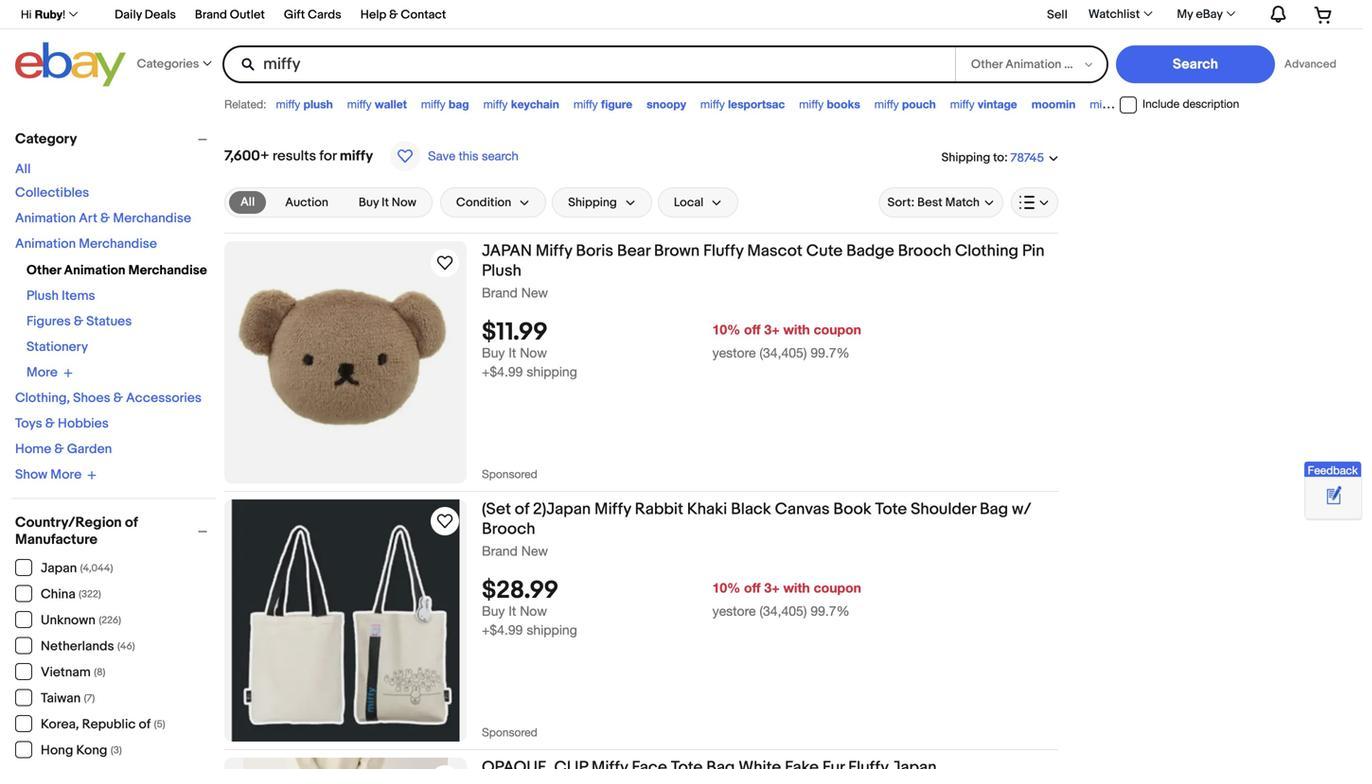 Task type: locate. For each thing, give the bounding box(es) containing it.
more
[[27, 365, 58, 381], [50, 467, 82, 483]]

animation for collectibles animation art & merchandise
[[15, 211, 76, 227]]

0 vertical spatial miffy
[[536, 241, 572, 261]]

1 vertical spatial shipping
[[568, 195, 617, 210]]

off for $28.99
[[744, 581, 761, 596]]

+$4.99 for $11.99
[[482, 364, 523, 380]]

plush down other
[[27, 288, 59, 304]]

new up $28.99
[[521, 543, 548, 559]]

main content
[[224, 121, 1059, 770]]

(3)
[[111, 745, 122, 757]]

2 yestore from the top
[[713, 604, 756, 619]]

2 10% off 3+ with coupon buy it now from the top
[[482, 581, 862, 619]]

watch (set of 2)japan miffy rabbit khaki black canvas book tote shoulder bag w/ brooch image
[[434, 510, 456, 533]]

hong
[[41, 743, 73, 759]]

hi
[[21, 8, 32, 21]]

miffy figure
[[574, 98, 633, 111]]

animation up other
[[15, 236, 76, 252]]

contact
[[401, 8, 446, 22]]

2 vertical spatial animation
[[64, 263, 126, 279]]

1 off from the top
[[744, 322, 761, 338]]

buy
[[359, 195, 379, 210], [482, 345, 505, 361], [482, 604, 505, 619]]

99.7%
[[811, 345, 850, 361], [811, 604, 850, 619]]

japan miffy boris bear brown fluffy mascot cute badge brooch clothing pin plush brand new
[[482, 241, 1045, 301]]

miffy left pouch
[[875, 98, 899, 111]]

2 shipping from the top
[[527, 623, 577, 638]]

miffy wallet
[[347, 98, 407, 111]]

of right (set
[[515, 500, 529, 520]]

of inside country/region of manufacture
[[125, 515, 138, 532]]

1 yestore (34,405) 99.7% +$4.99 shipping from the top
[[482, 345, 850, 380]]

animation merchandise link
[[15, 236, 157, 252]]

it for $11.99
[[509, 345, 516, 361]]

yestore down (set of 2)japan miffy rabbit khaki black canvas book tote shoulder bag w/ brooch brand new
[[713, 604, 756, 619]]

shipping up boris
[[568, 195, 617, 210]]

of
[[515, 500, 529, 520], [125, 515, 138, 532], [139, 717, 151, 733]]

show
[[15, 467, 48, 483]]

1 vertical spatial (34,405)
[[760, 604, 807, 619]]

1 (34,405) from the top
[[760, 345, 807, 361]]

animation down animation merchandise at the left top of page
[[64, 263, 126, 279]]

new up $11.99
[[521, 285, 548, 301]]

1 horizontal spatial plush
[[482, 261, 522, 281]]

miffy left the figure at the left top of the page
[[574, 98, 598, 111]]

& right art
[[100, 211, 110, 227]]

10% for $28.99
[[713, 581, 741, 596]]

& inside other animation merchandise plush items figures & statues stationery
[[74, 314, 83, 330]]

1 vertical spatial with
[[783, 581, 810, 596]]

miffy left bag
[[421, 98, 446, 111]]

new
[[521, 285, 548, 301], [521, 543, 548, 559]]

0 horizontal spatial plush
[[27, 288, 59, 304]]

banner
[[10, 0, 1348, 92]]

miffy inside japan miffy boris bear brown fluffy mascot cute badge brooch clothing pin plush brand new
[[536, 241, 572, 261]]

0 horizontal spatial brooch
[[482, 520, 535, 540]]

2 off from the top
[[744, 581, 761, 596]]

now for $11.99
[[520, 345, 547, 361]]

animation down collectibles
[[15, 211, 76, 227]]

miffy for miffy le creuset
[[1090, 98, 1115, 111]]

0 vertical spatial buy
[[359, 195, 379, 210]]

2 vertical spatial it
[[509, 604, 516, 619]]

country/region of manufacture button
[[15, 515, 216, 549]]

0 vertical spatial 10% off 3+ with coupon buy it now
[[482, 322, 862, 361]]

0 vertical spatial new
[[521, 285, 548, 301]]

best
[[918, 195, 943, 210]]

japan
[[41, 561, 77, 577]]

shipping for shipping
[[568, 195, 617, 210]]

with for $28.99
[[783, 581, 810, 596]]

1 new from the top
[[521, 285, 548, 301]]

1 vertical spatial coupon
[[814, 581, 862, 596]]

1 shipping from the top
[[527, 364, 577, 380]]

10%
[[713, 322, 741, 338], [713, 581, 741, 596]]

results
[[273, 148, 316, 165]]

miffy for miffy figure
[[574, 98, 598, 111]]

2 vertical spatial merchandise
[[128, 263, 207, 279]]

clothing
[[955, 241, 1019, 261]]

ruby
[[35, 8, 62, 21]]

miffy inside (set of 2)japan miffy rabbit khaki black canvas book tote shoulder bag w/ brooch brand new
[[595, 500, 631, 520]]

99.7% for $11.99
[[811, 345, 850, 361]]

plush
[[304, 98, 333, 111]]

1 horizontal spatial brooch
[[898, 241, 952, 261]]

korea,
[[41, 717, 79, 733]]

animation inside collectibles animation art & merchandise
[[15, 211, 76, 227]]

brooch up $28.99
[[482, 520, 535, 540]]

1 +$4.99 from the top
[[482, 364, 523, 380]]

10% off 3+ with coupon buy it now down brown at the top of the page
[[482, 322, 862, 361]]

yestore for $11.99
[[713, 345, 756, 361]]

other
[[27, 263, 61, 279]]

78745
[[1011, 151, 1044, 166]]

miffy left vintage
[[950, 98, 975, 111]]

(34,405) down japan miffy boris bear brown fluffy mascot cute badge brooch clothing pin plush brand new
[[760, 345, 807, 361]]

(set of 2)japan miffy rabbit khaki black canvas book tote shoulder bag w/ brooch brand new
[[482, 500, 1032, 559]]

2 (34,405) from the top
[[760, 604, 807, 619]]

2 coupon from the top
[[814, 581, 862, 596]]

0 vertical spatial merchandise
[[113, 211, 191, 227]]

off down japan miffy boris bear brown fluffy mascot cute badge brooch clothing pin plush brand new
[[744, 322, 761, 338]]

kong
[[76, 743, 107, 759]]

0 vertical spatial brooch
[[898, 241, 952, 261]]

1 vertical spatial 99.7%
[[811, 604, 850, 619]]

stationery link
[[27, 339, 88, 356]]

plush right watch japan miffy boris bear brown fluffy mascot cute badge brooch clothing pin plush icon
[[482, 261, 522, 281]]

1 10% off 3+ with coupon buy it now from the top
[[482, 322, 862, 361]]

none submit inside banner
[[1116, 45, 1275, 83]]

creuset
[[1130, 98, 1171, 111]]

buy for $28.99
[[482, 604, 505, 619]]

coupon down cute
[[814, 322, 862, 338]]

0 horizontal spatial miffy
[[536, 241, 572, 261]]

snoopy
[[647, 98, 686, 111]]

1 vertical spatial 10%
[[713, 581, 741, 596]]

0 vertical spatial plush
[[482, 261, 522, 281]]

miffy left le
[[1090, 98, 1115, 111]]

opaque. clip miffy face tote bag white fake fur fluffy japan image
[[243, 758, 448, 770]]

3+ down japan miffy boris bear brown fluffy mascot cute badge brooch clothing pin plush brand new
[[764, 322, 780, 338]]

off down (set of 2)japan miffy rabbit khaki black canvas book tote shoulder bag w/ brooch brand new
[[744, 581, 761, 596]]

brooch
[[898, 241, 952, 261], [482, 520, 535, 540]]

category button
[[15, 131, 216, 148]]

toys
[[15, 416, 42, 432]]

2 +$4.99 from the top
[[482, 623, 523, 638]]

miffy left wallet
[[347, 98, 372, 111]]

coupon for $28.99
[[814, 581, 862, 596]]

& inside collectibles animation art & merchandise
[[100, 211, 110, 227]]

it for $28.99
[[509, 604, 516, 619]]

1 vertical spatial off
[[744, 581, 761, 596]]

2 new from the top
[[521, 543, 548, 559]]

0 vertical spatial 99.7%
[[811, 345, 850, 361]]

shipping down $28.99
[[527, 623, 577, 638]]

advanced
[[1285, 58, 1337, 71]]

2 vertical spatial brand
[[482, 543, 518, 559]]

all down 7,600
[[240, 195, 255, 210]]

10% down japan miffy boris bear brown fluffy mascot cute badge brooch clothing pin plush brand new
[[713, 322, 741, 338]]

(8)
[[94, 667, 105, 679]]

shipping inside shipping to : 78745
[[942, 150, 991, 165]]

off
[[744, 322, 761, 338], [744, 581, 761, 596]]

miffy right bag
[[483, 98, 508, 111]]

2 vertical spatial now
[[520, 604, 547, 619]]

shipping button
[[552, 187, 652, 218]]

1 vertical spatial shipping
[[527, 623, 577, 638]]

more up clothing,
[[27, 365, 58, 381]]

1 vertical spatial it
[[509, 345, 516, 361]]

1 yestore from the top
[[713, 345, 756, 361]]

& inside "link"
[[389, 8, 398, 22]]

merchandise right art
[[113, 211, 191, 227]]

japan (4,044)
[[41, 561, 113, 577]]

10% for $11.99
[[713, 322, 741, 338]]

all
[[15, 161, 31, 178], [240, 195, 255, 210]]

1 vertical spatial now
[[520, 345, 547, 361]]

0 vertical spatial +$4.99
[[482, 364, 523, 380]]

brand left outlet
[[195, 8, 227, 22]]

10% off 3+ with coupon buy it now for $11.99
[[482, 322, 862, 361]]

all up collectibles link
[[15, 161, 31, 178]]

japan miffy boris bear brown fluffy mascot cute badge brooch clothing pin plush image
[[224, 243, 467, 482]]

with down japan miffy boris bear brown fluffy mascot cute badge brooch clothing pin plush brand new
[[783, 322, 810, 338]]

3+ down (set of 2)japan miffy rabbit khaki black canvas book tote shoulder bag w/ brooch brand new
[[764, 581, 780, 596]]

hong kong (3)
[[41, 743, 122, 759]]

0 vertical spatial (34,405)
[[760, 345, 807, 361]]

merchandise up statues
[[128, 263, 207, 279]]

brand
[[195, 8, 227, 22], [482, 285, 518, 301], [482, 543, 518, 559]]

daily deals link
[[115, 5, 176, 27]]

toys & hobbies link
[[15, 416, 109, 432]]

10% down (set of 2)japan miffy rabbit khaki black canvas book tote shoulder bag w/ brooch brand new
[[713, 581, 741, 596]]

shipping down $11.99
[[527, 364, 577, 380]]

0 horizontal spatial of
[[125, 515, 138, 532]]

1 vertical spatial yestore (34,405) 99.7% +$4.99 shipping
[[482, 604, 850, 638]]

0 vertical spatial coupon
[[814, 322, 862, 338]]

description
[[1183, 97, 1240, 110]]

(34,405) for $11.99
[[760, 345, 807, 361]]

brand down (set
[[482, 543, 518, 559]]

plush
[[482, 261, 522, 281], [27, 288, 59, 304]]

10% off 3+ with coupon buy it now down rabbit
[[482, 581, 862, 619]]

0 horizontal spatial all
[[15, 161, 31, 178]]

all link down 7,600
[[229, 191, 266, 214]]

1 vertical spatial plush
[[27, 288, 59, 304]]

1 vertical spatial brooch
[[482, 520, 535, 540]]

miffy for miffy wallet
[[347, 98, 372, 111]]

heading
[[482, 758, 937, 770]]

0 vertical spatial yestore (34,405) 99.7% +$4.99 shipping
[[482, 345, 850, 380]]

animation inside other animation merchandise plush items figures & statues stationery
[[64, 263, 126, 279]]

1 vertical spatial yestore
[[713, 604, 756, 619]]

0 vertical spatial all
[[15, 161, 31, 178]]

with down (set of 2)japan miffy rabbit khaki black canvas book tote shoulder bag w/ brooch brand new
[[783, 581, 810, 596]]

miffy right for
[[340, 148, 373, 165]]

0 vertical spatial shipping
[[942, 150, 991, 165]]

brand outlet
[[195, 8, 265, 22]]

(34,405) down (set of 2)japan miffy rabbit khaki black canvas book tote shoulder bag w/ brooch brand new
[[760, 604, 807, 619]]

1 vertical spatial all
[[240, 195, 255, 210]]

account navigation
[[10, 0, 1348, 29]]

keychain
[[511, 98, 559, 111]]

2 with from the top
[[783, 581, 810, 596]]

99.7% for $28.99
[[811, 604, 850, 619]]

banner containing watchlist
[[10, 0, 1348, 92]]

1 vertical spatial +$4.99
[[482, 623, 523, 638]]

1 vertical spatial all link
[[229, 191, 266, 214]]

1 vertical spatial buy
[[482, 345, 505, 361]]

miffy left lesportsac
[[701, 98, 725, 111]]

brooch down best
[[898, 241, 952, 261]]

all link up collectibles link
[[15, 161, 31, 178]]

2 10% from the top
[[713, 581, 741, 596]]

(set of 2)japan miffy rabbit khaki black canvas book tote shoulder bag w/ brooch image
[[231, 500, 460, 742]]

hi ruby !
[[21, 8, 65, 21]]

shipping to : 78745
[[942, 150, 1044, 166]]

all inside main content
[[240, 195, 255, 210]]

2 3+ from the top
[[764, 581, 780, 596]]

0 vertical spatial off
[[744, 322, 761, 338]]

miffy
[[276, 98, 300, 111], [347, 98, 372, 111], [421, 98, 446, 111], [483, 98, 508, 111], [574, 98, 598, 111], [701, 98, 725, 111], [799, 98, 824, 111], [875, 98, 899, 111], [950, 98, 975, 111], [1090, 98, 1115, 111], [340, 148, 373, 165]]

merchandise down the animation art & merchandise link
[[79, 236, 157, 252]]

+$4.99 down $28.99
[[482, 623, 523, 638]]

0 vertical spatial animation
[[15, 211, 76, 227]]

0 vertical spatial yestore
[[713, 345, 756, 361]]

1 vertical spatial more
[[50, 467, 82, 483]]

animation for other animation merchandise plush items figures & statues stationery
[[64, 263, 126, 279]]

new inside (set of 2)japan miffy rabbit khaki black canvas book tote shoulder bag w/ brooch brand new
[[521, 543, 548, 559]]

of inside (set of 2)japan miffy rabbit khaki black canvas book tote shoulder bag w/ brooch brand new
[[515, 500, 529, 520]]

1 vertical spatial new
[[521, 543, 548, 559]]

tote
[[875, 500, 907, 520]]

1 vertical spatial 10% off 3+ with coupon buy it now
[[482, 581, 862, 619]]

miffy left boris
[[536, 241, 572, 261]]

accessories
[[126, 391, 202, 407]]

now for $28.99
[[520, 604, 547, 619]]

1 horizontal spatial all
[[240, 195, 255, 210]]

plush inside japan miffy boris bear brown fluffy mascot cute badge brooch clothing pin plush brand new
[[482, 261, 522, 281]]

& right help
[[389, 8, 398, 22]]

& right toys
[[45, 416, 55, 432]]

0 vertical spatial with
[[783, 322, 810, 338]]

buy for $11.99
[[482, 345, 505, 361]]

watch japan miffy boris bear brown fluffy mascot cute badge brooch clothing pin plush image
[[434, 252, 456, 275]]

1 99.7% from the top
[[811, 345, 850, 361]]

2 vertical spatial buy
[[482, 604, 505, 619]]

miffy left rabbit
[[595, 500, 631, 520]]

collectibles link
[[15, 185, 89, 201]]

miffy keychain
[[483, 98, 559, 111]]

1 vertical spatial miffy
[[595, 500, 631, 520]]

bag
[[449, 98, 469, 111]]

0 vertical spatial shipping
[[527, 364, 577, 380]]

$11.99
[[482, 318, 548, 348]]

outlet
[[230, 8, 265, 22]]

yestore for $28.99
[[713, 604, 756, 619]]

0 vertical spatial 3+
[[764, 322, 780, 338]]

1 coupon from the top
[[814, 322, 862, 338]]

moomin
[[1032, 98, 1076, 111]]

coupon
[[814, 322, 862, 338], [814, 581, 862, 596]]

& down the items
[[74, 314, 83, 330]]

listing options selector. list view selected. image
[[1020, 195, 1050, 210]]

(322)
[[79, 589, 101, 601]]

yestore
[[713, 345, 756, 361], [713, 604, 756, 619]]

of left the '(5)' on the bottom left
[[139, 717, 151, 733]]

korea, republic of (5)
[[41, 717, 165, 733]]

0 vertical spatial brand
[[195, 8, 227, 22]]

1 10% from the top
[[713, 322, 741, 338]]

None submit
[[1116, 45, 1275, 83]]

merchandise
[[113, 211, 191, 227], [79, 236, 157, 252], [128, 263, 207, 279]]

help & contact
[[360, 8, 446, 22]]

pouch
[[902, 98, 936, 111]]

2 yestore (34,405) 99.7% +$4.99 shipping from the top
[[482, 604, 850, 638]]

miffy left the plush
[[276, 98, 300, 111]]

miffy for miffy keychain
[[483, 98, 508, 111]]

0 vertical spatial all link
[[15, 161, 31, 178]]

2 99.7% from the top
[[811, 604, 850, 619]]

1 with from the top
[[783, 322, 810, 338]]

country/region
[[15, 515, 122, 532]]

1 horizontal spatial miffy
[[595, 500, 631, 520]]

manufacture
[[15, 532, 98, 549]]

1 vertical spatial 3+
[[764, 581, 780, 596]]

shoes
[[73, 391, 110, 407]]

all link
[[15, 161, 31, 178], [229, 191, 266, 214]]

now
[[392, 195, 417, 210], [520, 345, 547, 361], [520, 604, 547, 619]]

animation
[[15, 211, 76, 227], [15, 236, 76, 252], [64, 263, 126, 279]]

1 vertical spatial brand
[[482, 285, 518, 301]]

ebay home image
[[15, 42, 126, 87]]

shipping left to
[[942, 150, 991, 165]]

2 horizontal spatial of
[[515, 500, 529, 520]]

1 3+ from the top
[[764, 322, 780, 338]]

+$4.99 down $11.99
[[482, 364, 523, 380]]

miffy left books
[[799, 98, 824, 111]]

notifications image
[[1267, 5, 1289, 24]]

coupon down book
[[814, 581, 862, 596]]

shipping
[[942, 150, 991, 165], [568, 195, 617, 210]]

shipping inside dropdown button
[[568, 195, 617, 210]]

brand down 'japan'
[[482, 285, 518, 301]]

0 vertical spatial 10%
[[713, 322, 741, 338]]

1 horizontal spatial all link
[[229, 191, 266, 214]]

yestore down japan miffy boris bear brown fluffy mascot cute badge brooch clothing pin plush brand new
[[713, 345, 756, 361]]

of right the country/region
[[125, 515, 138, 532]]

more down home & garden link at the bottom of page
[[50, 467, 82, 483]]

0 vertical spatial now
[[392, 195, 417, 210]]

1 horizontal spatial shipping
[[942, 150, 991, 165]]

more button
[[27, 365, 73, 381]]

0 horizontal spatial shipping
[[568, 195, 617, 210]]

bear
[[617, 241, 651, 261]]

gift
[[284, 8, 305, 22]]



Task type: vqa. For each thing, say whether or not it's contained in the screenshot.
second the yestore from the bottom
yes



Task type: describe. For each thing, give the bounding box(es) containing it.
clothing,
[[15, 391, 70, 407]]

merchandise inside collectibles animation art & merchandise
[[113, 211, 191, 227]]

(set of 2)japan miffy rabbit khaki black canvas book tote shoulder bag w/ brooch heading
[[482, 500, 1032, 540]]

stationery
[[27, 339, 88, 356]]

daily deals
[[115, 8, 176, 22]]

yestore (34,405) 99.7% +$4.99 shipping for $11.99
[[482, 345, 850, 380]]

condition button
[[440, 187, 547, 218]]

(5)
[[154, 719, 165, 731]]

miffy inside main content
[[340, 148, 373, 165]]

of for (set
[[515, 500, 529, 520]]

ebay
[[1196, 7, 1223, 22]]

clothing, shoes & accessories toys & hobbies home & garden
[[15, 391, 202, 458]]

include description
[[1143, 97, 1240, 110]]

+$4.99 for $28.99
[[482, 623, 523, 638]]

miffy for miffy lesportsac
[[701, 98, 725, 111]]

coupon for $11.99
[[814, 322, 862, 338]]

republic
[[82, 717, 136, 733]]

(set of 2)japan miffy rabbit khaki black canvas book tote shoulder bag w/ brooch link
[[482, 500, 1059, 543]]

& right the shoes
[[113, 391, 123, 407]]

miffy books
[[799, 98, 860, 111]]

sell
[[1047, 7, 1068, 22]]

canvas
[[775, 500, 830, 520]]

auction
[[285, 195, 328, 210]]

home & garden link
[[15, 442, 112, 458]]

save
[[428, 149, 455, 163]]

match
[[946, 195, 980, 210]]

1 horizontal spatial of
[[139, 717, 151, 733]]

shipping for $28.99
[[527, 623, 577, 638]]

brand outlet link
[[195, 5, 265, 27]]

with for $11.99
[[783, 322, 810, 338]]

netherlands (46)
[[41, 639, 135, 655]]

country/region of manufacture
[[15, 515, 138, 549]]

3+ for $11.99
[[764, 322, 780, 338]]

include
[[1143, 97, 1180, 110]]

0 vertical spatial it
[[382, 195, 389, 210]]

sell link
[[1039, 7, 1076, 22]]

statues
[[86, 314, 132, 330]]

gift cards
[[284, 8, 342, 22]]

local
[[674, 195, 704, 210]]

1 vertical spatial animation
[[15, 236, 76, 252]]

all link inside main content
[[229, 191, 266, 214]]

1 vertical spatial merchandise
[[79, 236, 157, 252]]

condition
[[456, 195, 511, 210]]

brand inside (set of 2)japan miffy rabbit khaki black canvas book tote shoulder bag w/ brooch brand new
[[482, 543, 518, 559]]

miffy pouch
[[875, 98, 936, 111]]

$28.99
[[482, 577, 559, 606]]

feedback
[[1308, 464, 1358, 477]]

save this search button
[[385, 140, 524, 172]]

art
[[79, 211, 97, 227]]

brooch inside japan miffy boris bear brown fluffy mascot cute badge brooch clothing pin plush brand new
[[898, 241, 952, 261]]

miffy vintage
[[950, 98, 1018, 111]]

plush inside other animation merchandise plush items figures & statues stationery
[[27, 288, 59, 304]]

to
[[993, 150, 1005, 165]]

badge
[[847, 241, 895, 261]]

All selected text field
[[240, 194, 255, 211]]

7,600
[[224, 148, 260, 165]]

shipping for $11.99
[[527, 364, 577, 380]]

of for country/region
[[125, 515, 138, 532]]

for
[[319, 148, 337, 165]]

save this search
[[428, 149, 519, 163]]

unknown
[[41, 613, 96, 629]]

collectibles animation art & merchandise
[[15, 185, 191, 227]]

wallet
[[375, 98, 407, 111]]

merchandise inside other animation merchandise plush items figures & statues stationery
[[128, 263, 207, 279]]

miffy for miffy bag
[[421, 98, 446, 111]]

figures
[[27, 314, 71, 330]]

local button
[[658, 187, 739, 218]]

clothing, shoes & accessories link
[[15, 391, 202, 407]]

advanced link
[[1275, 45, 1346, 83]]

figure
[[601, 98, 633, 111]]

related:
[[224, 98, 266, 111]]

(4,044)
[[80, 563, 113, 575]]

plush items link
[[27, 288, 95, 304]]

brooch inside (set of 2)japan miffy rabbit khaki black canvas book tote shoulder bag w/ brooch brand new
[[482, 520, 535, 540]]

taiwan
[[41, 691, 81, 707]]

watchlist
[[1089, 7, 1140, 22]]

brand inside account navigation
[[195, 8, 227, 22]]

(7)
[[84, 693, 95, 705]]

main content containing $11.99
[[224, 121, 1059, 770]]

10% off 3+ with coupon buy it now for $28.99
[[482, 581, 862, 619]]

auction link
[[274, 191, 340, 214]]

miffy for miffy plush
[[276, 98, 300, 111]]

sort: best match button
[[879, 187, 1004, 218]]

sort:
[[888, 195, 915, 210]]

help & contact link
[[360, 5, 446, 27]]

unknown (226)
[[41, 613, 121, 629]]

show more
[[15, 467, 82, 483]]

mascot
[[747, 241, 803, 261]]

miffy for miffy vintage
[[950, 98, 975, 111]]

figures & statues link
[[27, 314, 132, 330]]

boris
[[576, 241, 614, 261]]

(226)
[[99, 615, 121, 627]]

shipping for shipping to : 78745
[[942, 150, 991, 165]]

yestore (34,405) 99.7% +$4.99 shipping for $28.99
[[482, 604, 850, 638]]

0 horizontal spatial all link
[[15, 161, 31, 178]]

your shopping cart image
[[1313, 4, 1335, 23]]

Search for anything text field
[[225, 47, 952, 81]]

vietnam
[[41, 665, 91, 681]]

+
[[260, 148, 269, 165]]

miffy lesportsac
[[701, 98, 785, 111]]

miffy bag
[[421, 98, 469, 111]]

miffy for miffy books
[[799, 98, 824, 111]]

gift cards link
[[284, 5, 342, 27]]

netherlands
[[41, 639, 114, 655]]

shoulder
[[911, 500, 976, 520]]

show more button
[[15, 467, 97, 483]]

!
[[62, 8, 65, 21]]

animation art & merchandise link
[[15, 211, 191, 227]]

7,600 + results for miffy
[[224, 148, 373, 165]]

off for $11.99
[[744, 322, 761, 338]]

japan miffy boris bear brown fluffy mascot cute badge brooch clothing pin plush heading
[[482, 241, 1045, 281]]

w/
[[1012, 500, 1032, 520]]

china
[[41, 587, 75, 603]]

rabbit
[[635, 500, 684, 520]]

(34,405) for $28.99
[[760, 604, 807, 619]]

new inside japan miffy boris bear brown fluffy mascot cute badge brooch clothing pin plush brand new
[[521, 285, 548, 301]]

book
[[834, 500, 872, 520]]

0 vertical spatial more
[[27, 365, 58, 381]]

& down toys & hobbies link
[[54, 442, 64, 458]]

brand inside japan miffy boris bear brown fluffy mascot cute badge brooch clothing pin plush brand new
[[482, 285, 518, 301]]

3+ for $28.99
[[764, 581, 780, 596]]

category
[[15, 131, 77, 148]]

china (322)
[[41, 587, 101, 603]]

watchlist link
[[1078, 3, 1161, 26]]

buy it now link
[[347, 191, 428, 214]]

fluffy
[[704, 241, 744, 261]]

vintage
[[978, 98, 1018, 111]]

miffy for miffy pouch
[[875, 98, 899, 111]]



